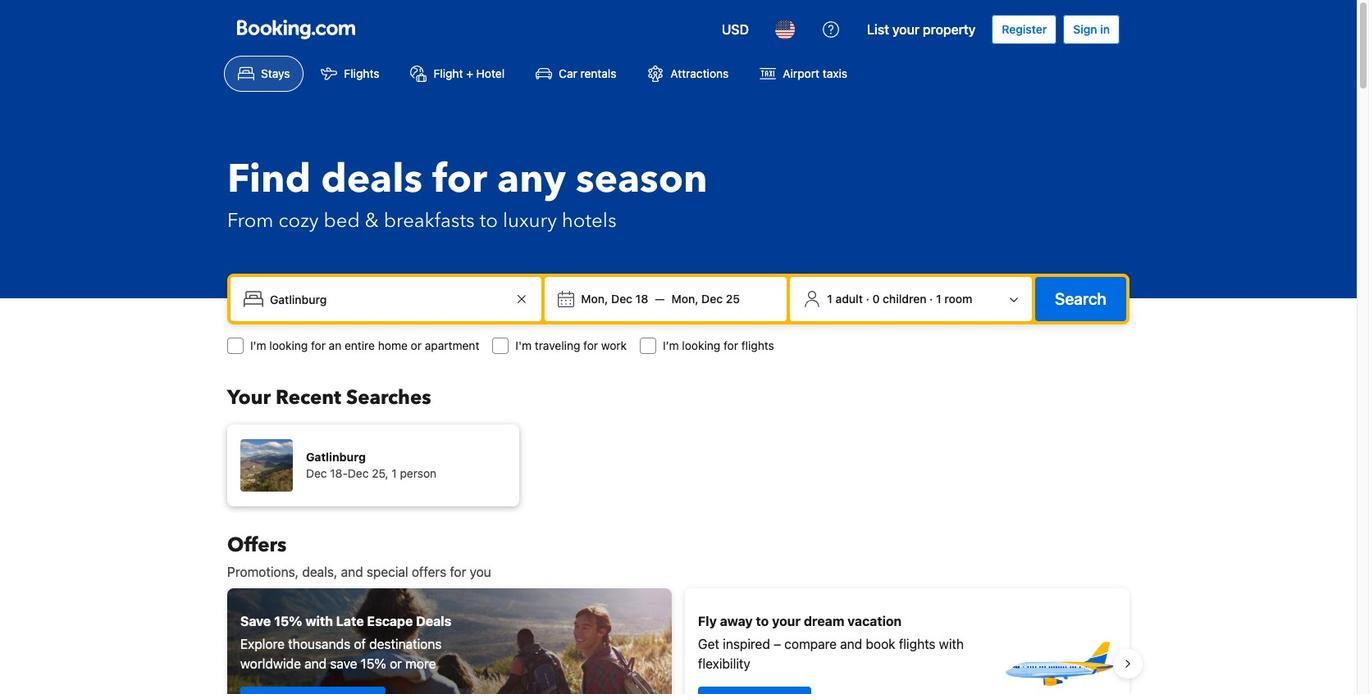 Task type: vqa. For each thing, say whether or not it's contained in the screenshot.
1st the I'm from left
yes



Task type: describe. For each thing, give the bounding box(es) containing it.
i'm for i'm looking for an entire home or apartment
[[250, 339, 266, 353]]

save
[[240, 614, 271, 629]]

—
[[655, 292, 665, 306]]

register link
[[992, 15, 1057, 44]]

car rentals
[[559, 66, 616, 80]]

2 · from the left
[[930, 292, 933, 306]]

season
[[576, 153, 708, 207]]

room
[[945, 292, 973, 306]]

1 adult · 0 children · 1 room button
[[797, 284, 1025, 315]]

fly
[[698, 614, 717, 629]]

with inside the fly away to your dream vacation get inspired – compare and book flights with flexibility
[[939, 637, 964, 652]]

stays link
[[224, 56, 304, 92]]

1 horizontal spatial your
[[892, 22, 920, 37]]

destinations
[[369, 637, 442, 652]]

bed
[[324, 208, 360, 235]]

Where are you going? field
[[263, 285, 512, 314]]

worldwide
[[240, 657, 301, 672]]

traveling
[[535, 339, 580, 353]]

1 horizontal spatial 1
[[827, 292, 832, 306]]

fly away to your dream vacation image
[[1002, 607, 1117, 695]]

save 15% with late escape deals explore thousands of destinations worldwide and save 15% or more
[[240, 614, 452, 672]]

flights inside the fly away to your dream vacation get inspired – compare and book flights with flexibility
[[899, 637, 936, 652]]

i'm
[[663, 339, 679, 353]]

gatlinburg
[[306, 450, 366, 464]]

deals,
[[302, 565, 337, 580]]

home
[[378, 339, 408, 353]]

recent
[[276, 385, 341, 412]]

and inside offers promotions, deals, and special offers for you
[[341, 565, 363, 580]]

18
[[636, 292, 648, 306]]

0 vertical spatial 15%
[[274, 614, 302, 629]]

group of friends hiking in the mountains on a sunny day image
[[227, 589, 672, 695]]

i'm traveling for work
[[516, 339, 627, 353]]

offers
[[227, 532, 287, 559]]

airport taxis
[[783, 66, 847, 80]]

your
[[227, 385, 271, 412]]

2 horizontal spatial 1
[[936, 292, 942, 306]]

car rentals link
[[522, 56, 630, 92]]

attractions link
[[634, 56, 743, 92]]

mon, dec 18 button
[[575, 285, 655, 314]]

searches
[[346, 385, 431, 412]]

list
[[867, 22, 889, 37]]

thousands
[[288, 637, 350, 652]]

vacation
[[848, 614, 902, 629]]

an
[[329, 339, 342, 353]]

search button
[[1035, 277, 1126, 322]]

late
[[336, 614, 364, 629]]

inspired
[[723, 637, 770, 652]]

from
[[227, 208, 274, 235]]

taxis
[[823, 66, 847, 80]]

2 mon, from the left
[[671, 292, 699, 306]]

dec left 18-
[[306, 467, 327, 481]]

1 horizontal spatial 15%
[[361, 657, 386, 672]]

1 · from the left
[[866, 292, 869, 306]]

special
[[367, 565, 408, 580]]

search
[[1055, 290, 1107, 308]]

0 vertical spatial or
[[411, 339, 422, 353]]

in
[[1100, 22, 1110, 36]]

for for work
[[583, 339, 598, 353]]

for for any
[[432, 153, 487, 207]]

+
[[466, 66, 473, 80]]

i'm for i'm traveling for work
[[516, 339, 532, 353]]

away
[[720, 614, 753, 629]]

list your property
[[867, 22, 976, 37]]

luxury
[[503, 208, 557, 235]]

&
[[365, 208, 379, 235]]

looking for i'm
[[682, 339, 720, 353]]

attractions
[[671, 66, 729, 80]]

1 adult · 0 children · 1 room
[[827, 292, 973, 306]]

compare
[[784, 637, 837, 652]]

offers promotions, deals, and special offers for you
[[227, 532, 491, 580]]

children
[[883, 292, 927, 306]]

more
[[405, 657, 436, 672]]

adult
[[835, 292, 863, 306]]

usd
[[722, 22, 749, 37]]

looking for i'm
[[269, 339, 308, 353]]



Task type: locate. For each thing, give the bounding box(es) containing it.
apartment
[[425, 339, 479, 353]]

save
[[330, 657, 357, 672]]

·
[[866, 292, 869, 306], [930, 292, 933, 306]]

hotels
[[562, 208, 617, 235]]

dec
[[611, 292, 633, 306], [702, 292, 723, 306], [306, 467, 327, 481], [348, 467, 369, 481]]

to right away
[[756, 614, 769, 629]]

and
[[341, 565, 363, 580], [840, 637, 862, 652], [305, 657, 327, 672]]

with right book
[[939, 637, 964, 652]]

work
[[601, 339, 627, 353]]

flexibility
[[698, 657, 751, 672]]

0 vertical spatial to
[[480, 208, 498, 235]]

book
[[866, 637, 895, 652]]

with up thousands
[[305, 614, 333, 629]]

0 horizontal spatial mon,
[[581, 292, 608, 306]]

or down destinations
[[390, 657, 402, 672]]

flight + hotel
[[434, 66, 505, 80]]

gatlinburg dec 18-dec 25, 1 person
[[306, 450, 437, 481]]

hotel
[[476, 66, 505, 80]]

1 i'm from the left
[[250, 339, 266, 353]]

of
[[354, 637, 366, 652]]

0 horizontal spatial 15%
[[274, 614, 302, 629]]

i'm
[[250, 339, 266, 353], [516, 339, 532, 353]]

mon, left the '18'
[[581, 292, 608, 306]]

and inside save 15% with late escape deals explore thousands of destinations worldwide and save 15% or more
[[305, 657, 327, 672]]

find
[[227, 153, 311, 207]]

your recent searches
[[227, 385, 431, 412]]

mon, dec 18 — mon, dec 25
[[581, 292, 740, 306]]

dec left 25
[[702, 292, 723, 306]]

promotions,
[[227, 565, 299, 580]]

0
[[872, 292, 880, 306]]

0 vertical spatial and
[[341, 565, 363, 580]]

1
[[827, 292, 832, 306], [936, 292, 942, 306], [392, 467, 397, 481]]

flights down mon, dec 25 button
[[741, 339, 774, 353]]

i'm looking for flights
[[663, 339, 774, 353]]

register
[[1002, 22, 1047, 36]]

· right children
[[930, 292, 933, 306]]

escape
[[367, 614, 413, 629]]

with inside save 15% with late escape deals explore thousands of destinations worldwide and save 15% or more
[[305, 614, 333, 629]]

stays
[[261, 66, 290, 80]]

1 vertical spatial 15%
[[361, 657, 386, 672]]

for for an
[[311, 339, 326, 353]]

1 horizontal spatial or
[[411, 339, 422, 353]]

breakfasts
[[384, 208, 475, 235]]

0 horizontal spatial to
[[480, 208, 498, 235]]

1 vertical spatial with
[[939, 637, 964, 652]]

0 vertical spatial your
[[892, 22, 920, 37]]

1 vertical spatial your
[[772, 614, 801, 629]]

mon,
[[581, 292, 608, 306], [671, 292, 699, 306]]

to
[[480, 208, 498, 235], [756, 614, 769, 629]]

2 vertical spatial and
[[305, 657, 327, 672]]

0 horizontal spatial your
[[772, 614, 801, 629]]

dec left the '18'
[[611, 292, 633, 306]]

for inside find deals for any season from cozy bed & breakfasts to luxury hotels
[[432, 153, 487, 207]]

rentals
[[580, 66, 616, 80]]

0 horizontal spatial 1
[[392, 467, 397, 481]]

airport
[[783, 66, 820, 80]]

your inside the fly away to your dream vacation get inspired – compare and book flights with flexibility
[[772, 614, 801, 629]]

car
[[559, 66, 577, 80]]

15% down the of
[[361, 657, 386, 672]]

for down 25
[[724, 339, 738, 353]]

get
[[698, 637, 719, 652]]

0 horizontal spatial or
[[390, 657, 402, 672]]

explore
[[240, 637, 285, 652]]

sign
[[1073, 22, 1097, 36]]

and left book
[[840, 637, 862, 652]]

to left 'luxury'
[[480, 208, 498, 235]]

0 horizontal spatial i'm
[[250, 339, 266, 353]]

i'm looking for an entire home or apartment
[[250, 339, 479, 353]]

1 horizontal spatial flights
[[899, 637, 936, 652]]

list your property link
[[857, 10, 985, 49]]

1 horizontal spatial mon,
[[671, 292, 699, 306]]

i'm up 'your'
[[250, 339, 266, 353]]

25,
[[372, 467, 389, 481]]

sign in
[[1073, 22, 1110, 36]]

usd button
[[712, 10, 759, 49]]

entire
[[345, 339, 375, 353]]

property
[[923, 22, 976, 37]]

mon, dec 25 button
[[665, 285, 747, 314]]

1 looking from the left
[[269, 339, 308, 353]]

flights
[[741, 339, 774, 353], [899, 637, 936, 652]]

and inside the fly away to your dream vacation get inspired – compare and book flights with flexibility
[[840, 637, 862, 652]]

0 horizontal spatial looking
[[269, 339, 308, 353]]

for
[[432, 153, 487, 207], [311, 339, 326, 353], [583, 339, 598, 353], [724, 339, 738, 353], [450, 565, 466, 580]]

looking right the i'm at left
[[682, 339, 720, 353]]

or right the home
[[411, 339, 422, 353]]

dec left 25,
[[348, 467, 369, 481]]

you
[[470, 565, 491, 580]]

for left you
[[450, 565, 466, 580]]

and right deals, on the left bottom of page
[[341, 565, 363, 580]]

1 horizontal spatial and
[[341, 565, 363, 580]]

for up breakfasts
[[432, 153, 487, 207]]

flights link
[[307, 56, 393, 92]]

0 horizontal spatial ·
[[866, 292, 869, 306]]

flights
[[344, 66, 379, 80]]

to inside the fly away to your dream vacation get inspired – compare and book flights with flexibility
[[756, 614, 769, 629]]

flights right book
[[899, 637, 936, 652]]

flight
[[434, 66, 463, 80]]

for inside offers promotions, deals, and special offers for you
[[450, 565, 466, 580]]

1 right 25,
[[392, 467, 397, 481]]

region
[[214, 582, 1143, 695]]

i'm left the "traveling"
[[516, 339, 532, 353]]

booking.com image
[[237, 20, 355, 39]]

1 vertical spatial or
[[390, 657, 402, 672]]

15% right save
[[274, 614, 302, 629]]

0 horizontal spatial with
[[305, 614, 333, 629]]

region containing save 15% with late escape deals
[[214, 582, 1143, 695]]

1 vertical spatial to
[[756, 614, 769, 629]]

–
[[774, 637, 781, 652]]

1 mon, from the left
[[581, 292, 608, 306]]

airport taxis link
[[746, 56, 861, 92]]

1 horizontal spatial with
[[939, 637, 964, 652]]

1 vertical spatial and
[[840, 637, 862, 652]]

1 vertical spatial flights
[[899, 637, 936, 652]]

0 horizontal spatial and
[[305, 657, 327, 672]]

2 horizontal spatial and
[[840, 637, 862, 652]]

cozy
[[279, 208, 319, 235]]

offers
[[412, 565, 446, 580]]

looking
[[269, 339, 308, 353], [682, 339, 720, 353]]

1 left adult
[[827, 292, 832, 306]]

for left work
[[583, 339, 598, 353]]

looking left the an
[[269, 339, 308, 353]]

1 horizontal spatial i'm
[[516, 339, 532, 353]]

to inside find deals for any season from cozy bed & breakfasts to luxury hotels
[[480, 208, 498, 235]]

person
[[400, 467, 437, 481]]

· left "0"
[[866, 292, 869, 306]]

or
[[411, 339, 422, 353], [390, 657, 402, 672]]

sign in link
[[1063, 15, 1120, 44]]

25
[[726, 292, 740, 306]]

1 horizontal spatial to
[[756, 614, 769, 629]]

0 horizontal spatial flights
[[741, 339, 774, 353]]

1 inside gatlinburg dec 18-dec 25, 1 person
[[392, 467, 397, 481]]

mon, right '—'
[[671, 292, 699, 306]]

dream
[[804, 614, 845, 629]]

any
[[497, 153, 566, 207]]

2 looking from the left
[[682, 339, 720, 353]]

find deals for any season from cozy bed & breakfasts to luxury hotels
[[227, 153, 708, 235]]

your up –
[[772, 614, 801, 629]]

1 horizontal spatial looking
[[682, 339, 720, 353]]

0 vertical spatial with
[[305, 614, 333, 629]]

fly away to your dream vacation get inspired – compare and book flights with flexibility
[[698, 614, 964, 672]]

deals
[[416, 614, 452, 629]]

flight + hotel link
[[397, 56, 519, 92]]

your
[[892, 22, 920, 37], [772, 614, 801, 629]]

with
[[305, 614, 333, 629], [939, 637, 964, 652]]

1 left room
[[936, 292, 942, 306]]

or inside save 15% with late escape deals explore thousands of destinations worldwide and save 15% or more
[[390, 657, 402, 672]]

for left the an
[[311, 339, 326, 353]]

deals
[[321, 153, 423, 207]]

2 i'm from the left
[[516, 339, 532, 353]]

and down thousands
[[305, 657, 327, 672]]

1 horizontal spatial ·
[[930, 292, 933, 306]]

0 vertical spatial flights
[[741, 339, 774, 353]]

for for flights
[[724, 339, 738, 353]]

your right list
[[892, 22, 920, 37]]



